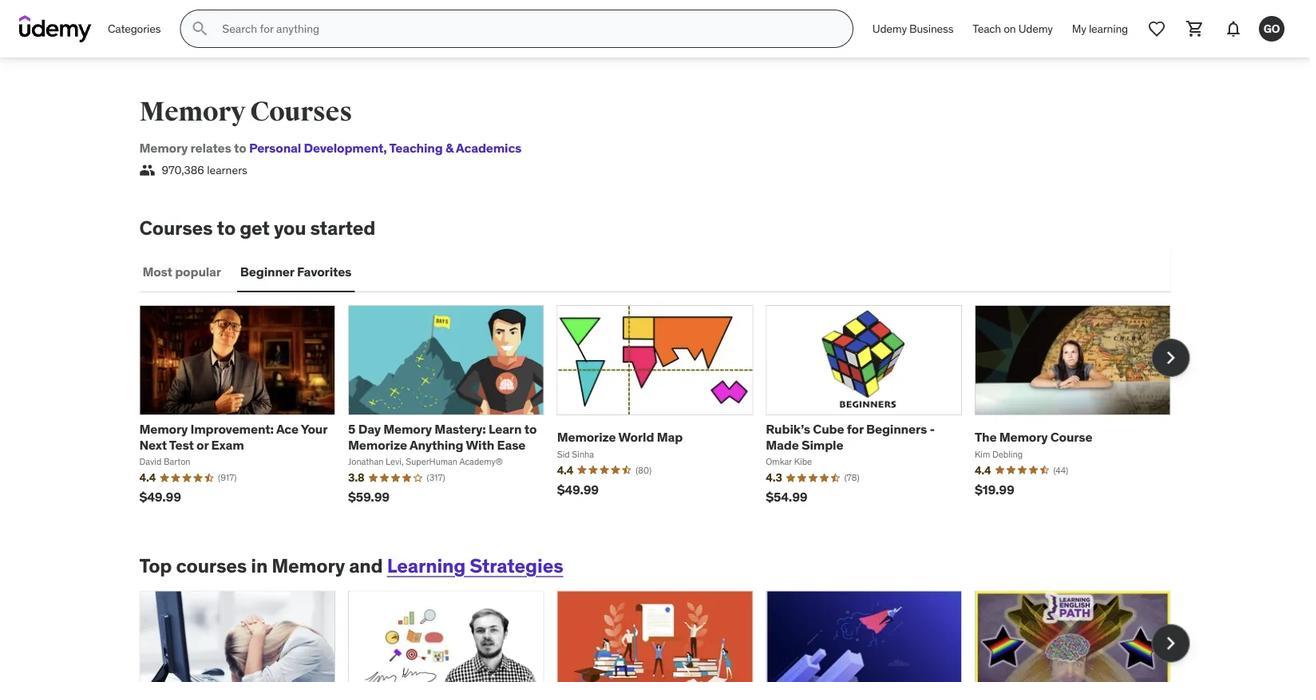 Task type: vqa. For each thing, say whether or not it's contained in the screenshot.
top Happiness
no



Task type: locate. For each thing, give the bounding box(es) containing it.
to left get
[[217, 216, 236, 240]]

0 vertical spatial carousel element
[[139, 305, 1191, 517]]

world
[[619, 429, 654, 445]]

0 horizontal spatial memorize
[[348, 436, 407, 453]]

rubik's cube for beginners - made simple
[[766, 421, 935, 453]]

udemy business link
[[863, 10, 964, 48]]

courses up most popular
[[139, 216, 213, 240]]

business
[[910, 21, 954, 36]]

memory improvement: ace your next test or exam
[[139, 421, 327, 453]]

1 vertical spatial carousel element
[[139, 591, 1191, 682]]

learning
[[1089, 21, 1129, 36]]

rubik's
[[766, 421, 811, 437]]

udemy left business
[[873, 21, 907, 36]]

with
[[466, 436, 494, 453]]

5 day memory mastery: learn to memorize anything with ease link
[[348, 421, 537, 453]]

memory courses
[[139, 95, 352, 128]]

1 horizontal spatial udemy
[[1019, 21, 1053, 36]]

memorize left world
[[557, 429, 616, 445]]

courses up the personal development "link"
[[250, 95, 352, 128]]

strategies
[[470, 554, 564, 578]]

test
[[169, 436, 194, 453]]

next image
[[1159, 345, 1184, 371]]

academics
[[456, 140, 522, 156]]

2 udemy from the left
[[1019, 21, 1053, 36]]

beginner
[[240, 263, 294, 279]]

go
[[1264, 21, 1281, 36]]

udemy right on
[[1019, 21, 1053, 36]]

submit search image
[[190, 19, 210, 38]]

categories button
[[98, 10, 170, 48]]

2 vertical spatial to
[[525, 421, 537, 437]]

memory left or
[[139, 421, 188, 437]]

0 vertical spatial to
[[234, 140, 246, 156]]

top courses in memory and learning strategies
[[139, 554, 564, 578]]

popular
[[175, 263, 221, 279]]

carousel element containing memory improvement: ace your next test or exam
[[139, 305, 1191, 517]]

small image
[[139, 162, 155, 178]]

memory right day
[[384, 421, 432, 437]]

learn
[[489, 421, 522, 437]]

you
[[274, 216, 306, 240]]

carousel element
[[139, 305, 1191, 517], [139, 591, 1191, 682]]

favorites
[[297, 263, 352, 279]]

0 vertical spatial courses
[[250, 95, 352, 128]]

0 horizontal spatial courses
[[139, 216, 213, 240]]

mastery:
[[435, 421, 486, 437]]

5 day memory mastery: learn to memorize anything with ease
[[348, 421, 537, 453]]

the memory course link
[[975, 429, 1093, 445]]

to
[[234, 140, 246, 156], [217, 216, 236, 240], [525, 421, 537, 437]]

top
[[139, 554, 172, 578]]

memory
[[139, 95, 245, 128], [139, 140, 188, 156], [139, 421, 188, 437], [384, 421, 432, 437], [1000, 429, 1048, 445], [272, 554, 345, 578]]

map
[[657, 429, 683, 445]]

&
[[446, 140, 454, 156]]

0 horizontal spatial udemy
[[873, 21, 907, 36]]

your
[[301, 421, 327, 437]]

1 horizontal spatial courses
[[250, 95, 352, 128]]

learning
[[387, 554, 466, 578]]

memorize left the anything
[[348, 436, 407, 453]]

udemy
[[873, 21, 907, 36], [1019, 21, 1053, 36]]

to right learn
[[525, 421, 537, 437]]

notifications image
[[1224, 19, 1244, 38]]

udemy image
[[19, 15, 92, 42]]

970,386
[[162, 163, 204, 177]]

1 carousel element from the top
[[139, 305, 1191, 517]]

personal
[[249, 140, 301, 156]]

started
[[310, 216, 376, 240]]

learning strategies link
[[387, 554, 564, 578]]

categories
[[108, 21, 161, 36]]

memory up the relates
[[139, 95, 245, 128]]

my learning
[[1073, 21, 1129, 36]]

improvement:
[[191, 421, 274, 437]]

1 udemy from the left
[[873, 21, 907, 36]]

development
[[304, 140, 384, 156]]

wishlist image
[[1148, 19, 1167, 38]]

the
[[975, 429, 997, 445]]

courses
[[250, 95, 352, 128], [139, 216, 213, 240]]

to up learners in the left of the page
[[234, 140, 246, 156]]

memorize
[[557, 429, 616, 445], [348, 436, 407, 453]]



Task type: describe. For each thing, give the bounding box(es) containing it.
memorize world map
[[557, 429, 683, 445]]

relates
[[191, 140, 231, 156]]

most
[[143, 263, 172, 279]]

beginner favorites button
[[237, 252, 355, 291]]

or
[[197, 436, 209, 453]]

teach on udemy
[[973, 21, 1053, 36]]

courses to get you started
[[139, 216, 376, 240]]

my
[[1073, 21, 1087, 36]]

for
[[847, 421, 864, 437]]

memory inside the 5 day memory mastery: learn to memorize anything with ease
[[384, 421, 432, 437]]

beginners
[[867, 421, 927, 437]]

get
[[240, 216, 270, 240]]

teach
[[973, 21, 1002, 36]]

and
[[349, 554, 383, 578]]

to inside the 5 day memory mastery: learn to memorize anything with ease
[[525, 421, 537, 437]]

next
[[139, 436, 167, 453]]

memory right the
[[1000, 429, 1048, 445]]

anything
[[410, 436, 464, 453]]

rubik's cube for beginners - made simple link
[[766, 421, 935, 453]]

ace
[[276, 421, 299, 437]]

udemy business
[[873, 21, 954, 36]]

5
[[348, 421, 356, 437]]

courses
[[176, 554, 247, 578]]

most popular button
[[139, 252, 224, 291]]

made
[[766, 436, 799, 453]]

teaching
[[389, 140, 443, 156]]

2 carousel element from the top
[[139, 591, 1191, 682]]

in
[[251, 554, 268, 578]]

cube
[[813, 421, 845, 437]]

1 vertical spatial to
[[217, 216, 236, 240]]

memory relates to personal development teaching & academics
[[139, 140, 522, 156]]

teach on udemy link
[[964, 10, 1063, 48]]

the memory course
[[975, 429, 1093, 445]]

exam
[[211, 436, 244, 453]]

Search for anything text field
[[219, 15, 834, 42]]

memory improvement: ace your next test or exam link
[[139, 421, 327, 453]]

my learning link
[[1063, 10, 1138, 48]]

memorize world map link
[[557, 429, 683, 445]]

memorize inside the 5 day memory mastery: learn to memorize anything with ease
[[348, 436, 407, 453]]

1 horizontal spatial memorize
[[557, 429, 616, 445]]

memory right in
[[272, 554, 345, 578]]

memory up the small icon
[[139, 140, 188, 156]]

1 vertical spatial courses
[[139, 216, 213, 240]]

learners
[[207, 163, 248, 177]]

most popular
[[143, 263, 221, 279]]

go link
[[1253, 10, 1292, 48]]

on
[[1004, 21, 1016, 36]]

memory inside the memory improvement: ace your next test or exam
[[139, 421, 188, 437]]

teaching & academics link
[[384, 140, 522, 156]]

shopping cart with 0 items image
[[1186, 19, 1205, 38]]

next image
[[1159, 631, 1184, 656]]

beginner favorites
[[240, 263, 352, 279]]

simple
[[802, 436, 844, 453]]

day
[[358, 421, 381, 437]]

970,386 learners
[[162, 163, 248, 177]]

personal development link
[[249, 140, 384, 156]]

ease
[[497, 436, 526, 453]]

course
[[1051, 429, 1093, 445]]

-
[[930, 421, 935, 437]]



